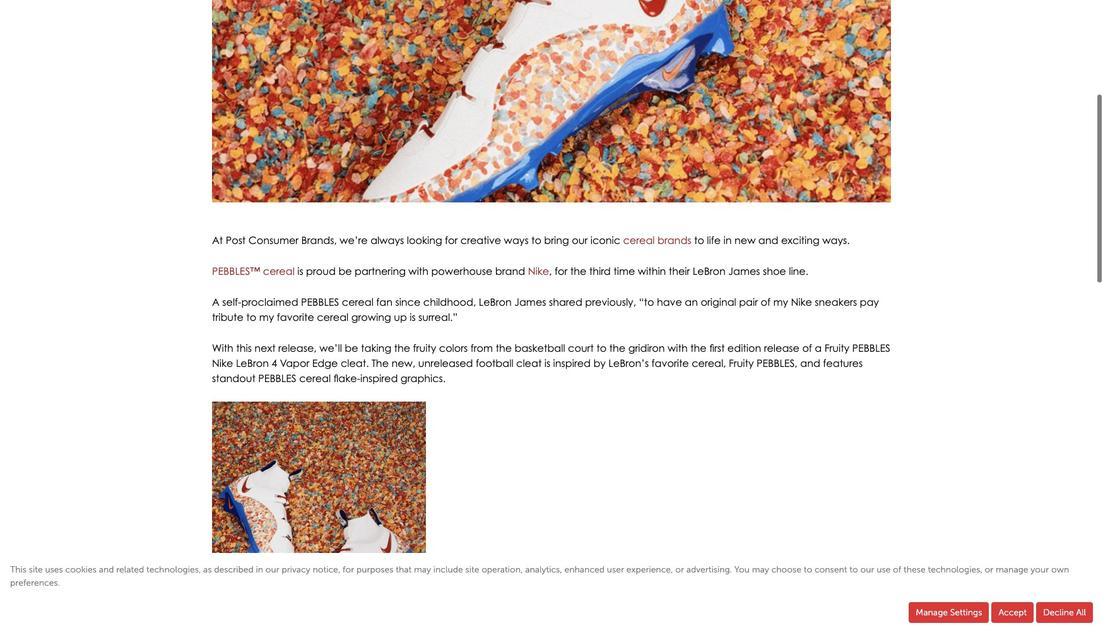 Task type: vqa. For each thing, say whether or not it's contained in the screenshot.
"PEBBLES™ cereal is proud be partnering with powerhouse brand Nike , for the third time within their LeBron James shoe line."
yes



Task type: locate. For each thing, give the bounding box(es) containing it.
their
[[669, 264, 690, 277]]

2 horizontal spatial pebbles
[[852, 341, 890, 354]]

accept
[[999, 608, 1027, 618]]

privacy notice link
[[282, 565, 338, 576]]

0 horizontal spatial site
[[29, 565, 43, 576]]

a self-proclaimed pebbles cereal fan since childhood, lebron james shared previously, "to have an original pair of my nike sneakers pay tribute to my favorite cereal growing up is surreal."
[[212, 295, 879, 323]]

nike
[[528, 264, 549, 277], [791, 295, 812, 307], [212, 356, 233, 369]]

cereal
[[623, 233, 655, 246], [263, 264, 295, 277], [342, 295, 374, 307], [317, 310, 349, 323], [299, 371, 331, 384]]

at post consumer brands, we're always looking for creative ways to bring our iconic cereal brands to life in new and exciting ways.
[[212, 233, 850, 246]]

vapor
[[280, 356, 309, 369]]

1 vertical spatial inspired
[[360, 371, 398, 384]]

site
[[29, 565, 43, 576], [465, 565, 479, 576]]

pebbles down 4
[[258, 371, 296, 384]]

sneakers
[[815, 295, 857, 307]]

and right new
[[759, 233, 778, 246]]

to right ways
[[531, 233, 541, 246]]

next
[[255, 341, 276, 354]]

pebbles™ cereal is proud be partnering with powerhouse brand nike , for the third time within their lebron james shoe line.
[[212, 264, 809, 277]]

0 horizontal spatial nike
[[212, 356, 233, 369]]

lebron right their
[[693, 264, 726, 277]]

1 horizontal spatial for
[[445, 233, 458, 246]]

be inside the with this next release, we'll be taking the fruity colors from the basketball court to the gridiron with the first edition release of a fruity pebbles nike lebron 4 vapor edge cleat. the new, unreleased football cleat is inspired by lebron's favorite cereal, fruity pebbles, and features standout pebbles cereal flake-inspired graphics.
[[345, 341, 358, 354]]

0 horizontal spatial pebbles
[[258, 371, 296, 384]]

lebron down the this
[[236, 356, 269, 369]]

cereal down edge
[[299, 371, 331, 384]]

0 vertical spatial for
[[445, 233, 458, 246]]

0 horizontal spatial james
[[514, 295, 546, 307]]

2 technologies, from the left
[[928, 565, 983, 576]]

is right "up"
[[410, 310, 416, 323]]

1 vertical spatial nike
[[791, 295, 812, 307]]

technologies, right these
[[928, 565, 983, 576]]

0 vertical spatial pebbles
[[301, 295, 339, 307]]

use
[[877, 565, 891, 576]]

fruity pebbles nike lebron 4 vapor edge football cleats on top of pebbles cereal pieces image
[[212, 401, 426, 634]]

for left purposes
[[343, 565, 354, 576]]

of right pair
[[761, 295, 771, 307]]

1 horizontal spatial may
[[752, 565, 769, 576]]

0 horizontal spatial lebron
[[236, 356, 269, 369]]

of inside the with this next release, we'll be taking the fruity colors from the basketball court to the gridiron with the first edition release of a fruity pebbles nike lebron 4 vapor edge cleat. the new, unreleased football cleat is inspired by lebron's favorite cereal, fruity pebbles, and features standout pebbles cereal flake-inspired graphics.
[[802, 341, 812, 354]]

1 horizontal spatial fruity
[[825, 341, 850, 354]]

and
[[759, 233, 778, 246], [800, 356, 820, 369], [99, 565, 114, 576]]

2 vertical spatial of
[[893, 565, 901, 576]]

to inside a self-proclaimed pebbles cereal fan since childhood, lebron james shared previously, "to have an original pair of my nike sneakers pay tribute to my favorite cereal growing up is surreal."
[[246, 310, 256, 323]]

nike down with
[[212, 356, 233, 369]]

of right use
[[893, 565, 901, 576]]

with right gridiron at the right of the page
[[668, 341, 688, 354]]

favorite down proclaimed
[[277, 310, 314, 323]]

0 horizontal spatial with
[[409, 264, 429, 277]]

be up the cleat.
[[345, 341, 358, 354]]

fruity up features
[[825, 341, 850, 354]]

to right tribute on the left of the page
[[246, 310, 256, 323]]

1 horizontal spatial ,
[[549, 264, 552, 277]]

site inside , for purposes that may include site operation, analytics, enhanced user experience, or advertising. you may choose to consent to our use of these technologies, or manage your own preferences.
[[465, 565, 479, 576]]

for right looking
[[445, 233, 458, 246]]

all
[[1076, 608, 1086, 618]]

favorite
[[277, 310, 314, 323], [652, 356, 689, 369]]

original
[[701, 295, 736, 307]]

cereal down consumer
[[263, 264, 295, 277]]

1 vertical spatial is
[[410, 310, 416, 323]]

2 vertical spatial for
[[343, 565, 354, 576]]

site up the preferences. on the left bottom of page
[[29, 565, 43, 576]]

0 vertical spatial james
[[728, 264, 760, 277]]

with inside the with this next release, we'll be taking the fruity colors from the basketball court to the gridiron with the first edition release of a fruity pebbles nike lebron 4 vapor edge cleat. the new, unreleased football cleat is inspired by lebron's favorite cereal, fruity pebbles, and features standout pebbles cereal flake-inspired graphics.
[[668, 341, 688, 354]]

iconic
[[591, 233, 620, 246]]

0 horizontal spatial for
[[343, 565, 354, 576]]

1 vertical spatial james
[[514, 295, 546, 307]]

0 vertical spatial favorite
[[277, 310, 314, 323]]

at
[[212, 233, 223, 246]]

1 vertical spatial and
[[800, 356, 820, 369]]

1 vertical spatial fruity
[[729, 356, 754, 369]]

technologies, left as
[[146, 565, 201, 576]]

with down looking
[[409, 264, 429, 277]]

1 vertical spatial our
[[861, 565, 874, 576]]

own
[[1051, 565, 1069, 576]]

with
[[212, 341, 233, 354]]

0 horizontal spatial fruity
[[729, 356, 754, 369]]

an
[[685, 295, 698, 307]]

0 vertical spatial and
[[759, 233, 778, 246]]

is down the basketball
[[545, 356, 550, 369]]

1 horizontal spatial of
[[802, 341, 812, 354]]

and left related
[[99, 565, 114, 576]]

exciting
[[781, 233, 820, 246]]

inspired down court
[[553, 356, 591, 369]]

2 horizontal spatial and
[[800, 356, 820, 369]]

2 may from the left
[[752, 565, 769, 576]]

our
[[572, 233, 588, 246], [861, 565, 874, 576]]

0 vertical spatial of
[[761, 295, 771, 307]]

1 vertical spatial ,
[[338, 565, 340, 576]]

operation,
[[482, 565, 523, 576]]

our right bring
[[572, 233, 588, 246]]

1 horizontal spatial with
[[668, 341, 688, 354]]

nike down line.
[[791, 295, 812, 307]]

colors
[[439, 341, 468, 354]]

0 vertical spatial inspired
[[553, 356, 591, 369]]

lebron down brand
[[479, 295, 512, 307]]

is inside the with this next release, we'll be taking the fruity colors from the basketball court to the gridiron with the first edition release of a fruity pebbles nike lebron 4 vapor edge cleat. the new, unreleased football cleat is inspired by lebron's favorite cereal, fruity pebbles, and features standout pebbles cereal flake-inspired graphics.
[[545, 356, 550, 369]]

1 horizontal spatial site
[[465, 565, 479, 576]]

or left manage
[[985, 565, 994, 576]]

fruity down edition at bottom
[[729, 356, 754, 369]]

for inside , for purposes that may include site operation, analytics, enhanced user experience, or advertising. you may choose to consent to our use of these technologies, or manage your own preferences.
[[343, 565, 354, 576]]

may
[[414, 565, 431, 576], [752, 565, 769, 576]]

experience,
[[627, 565, 673, 576]]

1 vertical spatial of
[[802, 341, 812, 354]]

for right nike "link" at the left top
[[555, 264, 568, 277]]

cereal,
[[692, 356, 726, 369]]

release
[[764, 341, 800, 354]]

to
[[531, 233, 541, 246], [694, 233, 704, 246], [246, 310, 256, 323], [597, 341, 607, 354], [804, 565, 812, 576], [850, 565, 858, 576]]

2 or from the left
[[985, 565, 994, 576]]

a
[[815, 341, 822, 354]]

inspired
[[553, 356, 591, 369], [360, 371, 398, 384]]

0 horizontal spatial may
[[414, 565, 431, 576]]

0 vertical spatial fruity
[[825, 341, 850, 354]]

1 vertical spatial lebron
[[479, 295, 512, 307]]

shared
[[549, 295, 582, 307]]

or left advertising.
[[675, 565, 684, 576]]

1 horizontal spatial or
[[985, 565, 994, 576]]

in our
[[256, 565, 279, 576]]

, down bring
[[549, 264, 552, 277]]

in
[[724, 233, 732, 246]]

1 technologies, from the left
[[146, 565, 201, 576]]

1 vertical spatial my
[[259, 310, 274, 323]]

of inside , for purposes that may include site operation, analytics, enhanced user experience, or advertising. you may choose to consent to our use of these technologies, or manage your own preferences.
[[893, 565, 901, 576]]

have
[[657, 295, 682, 307]]

brands
[[658, 233, 691, 246]]

1 horizontal spatial pebbles
[[301, 295, 339, 307]]

0 vertical spatial ,
[[549, 264, 552, 277]]

2 horizontal spatial is
[[545, 356, 550, 369]]

ways
[[504, 233, 529, 246]]

2 vertical spatial is
[[545, 356, 550, 369]]

may right that
[[414, 565, 431, 576]]

1 horizontal spatial nike
[[528, 264, 549, 277]]

be right proud
[[339, 264, 352, 277]]

pebbles inside a self-proclaimed pebbles cereal fan since childhood, lebron james shared previously, "to have an original pair of my nike sneakers pay tribute to my favorite cereal growing up is surreal."
[[301, 295, 339, 307]]

0 horizontal spatial ,
[[338, 565, 340, 576]]

fruity pebbles nike lebron 4 vapor edge football cleat image
[[212, 0, 891, 201]]

0 horizontal spatial technologies,
[[146, 565, 201, 576]]

james inside a self-proclaimed pebbles cereal fan since childhood, lebron james shared previously, "to have an original pair of my nike sneakers pay tribute to my favorite cereal growing up is surreal."
[[514, 295, 546, 307]]

0 vertical spatial is
[[297, 264, 303, 277]]

third
[[589, 264, 611, 277]]

pebbles up features
[[852, 341, 890, 354]]

0 vertical spatial lebron
[[693, 264, 726, 277]]

is
[[297, 264, 303, 277], [410, 310, 416, 323], [545, 356, 550, 369]]

pebbles down proud
[[301, 295, 339, 307]]

0 horizontal spatial and
[[99, 565, 114, 576]]

and down a
[[800, 356, 820, 369]]

brands,
[[301, 233, 337, 246]]

features
[[823, 356, 863, 369]]

2 horizontal spatial lebron
[[693, 264, 726, 277]]

1 horizontal spatial our
[[861, 565, 874, 576]]

we'll
[[319, 341, 342, 354]]

0 horizontal spatial favorite
[[277, 310, 314, 323]]

1 horizontal spatial is
[[410, 310, 416, 323]]

tribute
[[212, 310, 244, 323]]

pebbles™
[[212, 264, 260, 277]]

favorite inside a self-proclaimed pebbles cereal fan since childhood, lebron james shared previously, "to have an original pair of my nike sneakers pay tribute to my favorite cereal growing up is surreal."
[[277, 310, 314, 323]]

to up 'by'
[[597, 341, 607, 354]]

of inside a self-proclaimed pebbles cereal fan since childhood, lebron james shared previously, "to have an original pair of my nike sneakers pay tribute to my favorite cereal growing up is surreal."
[[761, 295, 771, 307]]

1 horizontal spatial favorite
[[652, 356, 689, 369]]

partnering
[[355, 264, 406, 277]]

unreleased
[[418, 356, 473, 369]]

new
[[735, 233, 756, 246]]

of left a
[[802, 341, 812, 354]]

that
[[396, 565, 412, 576]]

0 horizontal spatial or
[[675, 565, 684, 576]]

"to
[[639, 295, 654, 307]]

of for edition
[[802, 341, 812, 354]]

technologies,
[[146, 565, 201, 576], [928, 565, 983, 576]]

nike right brand
[[528, 264, 549, 277]]

manage
[[996, 565, 1028, 576]]

to right consent
[[850, 565, 858, 576]]

my down proclaimed
[[259, 310, 274, 323]]

1 vertical spatial favorite
[[652, 356, 689, 369]]

site right include
[[465, 565, 479, 576]]

cereal up within
[[623, 233, 655, 246]]

0 horizontal spatial my
[[259, 310, 274, 323]]

brand
[[495, 264, 525, 277]]

my
[[773, 295, 788, 307], [259, 310, 274, 323]]

james down nike "link" at the left top
[[514, 295, 546, 307]]

my down "shoe"
[[773, 295, 788, 307]]

2 vertical spatial lebron
[[236, 356, 269, 369]]

decline all button
[[1036, 603, 1093, 624]]

favorite down gridiron at the right of the page
[[652, 356, 689, 369]]

the up "lebron's"
[[609, 341, 626, 354]]

football
[[476, 356, 513, 369]]

the
[[570, 264, 587, 277], [394, 341, 410, 354], [496, 341, 512, 354], [609, 341, 626, 354], [691, 341, 707, 354]]

0 horizontal spatial our
[[572, 233, 588, 246]]

we're
[[340, 233, 368, 246]]

pebbles
[[301, 295, 339, 307], [852, 341, 890, 354], [258, 371, 296, 384]]

lebron
[[693, 264, 726, 277], [479, 295, 512, 307], [236, 356, 269, 369]]

cleat.
[[341, 356, 369, 369]]

you
[[735, 565, 750, 576]]

2 horizontal spatial for
[[555, 264, 568, 277]]

1 horizontal spatial technologies,
[[928, 565, 983, 576]]

1 vertical spatial be
[[345, 341, 358, 354]]

0 vertical spatial nike
[[528, 264, 549, 277]]

2 horizontal spatial of
[[893, 565, 901, 576]]

technologies, inside , for purposes that may include site operation, analytics, enhanced user experience, or advertising. you may choose to consent to our use of these technologies, or manage your own preferences.
[[928, 565, 983, 576]]

2 vertical spatial nike
[[212, 356, 233, 369]]

may right you
[[752, 565, 769, 576]]

inspired down the the on the bottom of page
[[360, 371, 398, 384]]

is left proud
[[297, 264, 303, 277]]

2 horizontal spatial nike
[[791, 295, 812, 307]]

james left "shoe"
[[728, 264, 760, 277]]

1 horizontal spatial lebron
[[479, 295, 512, 307]]

2 site from the left
[[465, 565, 479, 576]]

1 vertical spatial with
[[668, 341, 688, 354]]

0 horizontal spatial of
[[761, 295, 771, 307]]

our left use
[[861, 565, 874, 576]]

, left purposes
[[338, 565, 340, 576]]

manage settings
[[916, 608, 982, 618]]

related
[[116, 565, 144, 576]]

0 vertical spatial my
[[773, 295, 788, 307]]

the up football
[[496, 341, 512, 354]]

looking
[[407, 233, 442, 246]]



Task type: describe. For each thing, give the bounding box(es) containing it.
shoe
[[763, 264, 786, 277]]

release,
[[278, 341, 317, 354]]

settings
[[950, 608, 982, 618]]

court
[[568, 341, 594, 354]]

always
[[371, 233, 404, 246]]

cookies
[[65, 565, 96, 576]]

lebron inside the with this next release, we'll be taking the fruity colors from the basketball court to the gridiron with the first edition release of a fruity pebbles nike lebron 4 vapor edge cleat. the new, unreleased football cleat is inspired by lebron's favorite cereal, fruity pebbles, and features standout pebbles cereal flake-inspired graphics.
[[236, 356, 269, 369]]

purposes
[[357, 565, 394, 576]]

analytics,
[[525, 565, 562, 576]]

from
[[471, 341, 493, 354]]

this
[[236, 341, 252, 354]]

the up new,
[[394, 341, 410, 354]]

user
[[607, 565, 624, 576]]

advertising.
[[686, 565, 732, 576]]

proud
[[306, 264, 336, 277]]

basketball
[[515, 341, 565, 354]]

powerhouse
[[431, 264, 493, 277]]

up
[[394, 310, 407, 323]]

your
[[1031, 565, 1049, 576]]

manage
[[916, 608, 948, 618]]

1 site from the left
[[29, 565, 43, 576]]

1 horizontal spatial james
[[728, 264, 760, 277]]

0 vertical spatial our
[[572, 233, 588, 246]]

bring
[[544, 233, 569, 246]]

1 horizontal spatial my
[[773, 295, 788, 307]]

nike inside a self-proclaimed pebbles cereal fan since childhood, lebron james shared previously, "to have an original pair of my nike sneakers pay tribute to my favorite cereal growing up is surreal."
[[791, 295, 812, 307]]

, for purposes that may include site operation, analytics, enhanced user experience, or advertising. you may choose to consent to our use of these technologies, or manage your own preferences.
[[10, 565, 1069, 589]]

1 vertical spatial pebbles
[[852, 341, 890, 354]]

pebbles,
[[757, 356, 798, 369]]

privacy notice
[[282, 565, 338, 576]]

flake-
[[334, 371, 360, 384]]

2 vertical spatial and
[[99, 565, 114, 576]]

to inside the with this next release, we'll be taking the fruity colors from the basketball court to the gridiron with the first edition release of a fruity pebbles nike lebron 4 vapor edge cleat. the new, unreleased football cleat is inspired by lebron's favorite cereal, fruity pebbles, and features standout pebbles cereal flake-inspired graphics.
[[597, 341, 607, 354]]

our inside , for purposes that may include site operation, analytics, enhanced user experience, or advertising. you may choose to consent to our use of these technologies, or manage your own preferences.
[[861, 565, 874, 576]]

pebbles™ cereal link
[[212, 264, 295, 277]]

lebron inside a self-proclaimed pebbles cereal fan since childhood, lebron james shared previously, "to have an original pair of my nike sneakers pay tribute to my favorite cereal growing up is surreal."
[[479, 295, 512, 307]]

to left life
[[694, 233, 704, 246]]

accept button
[[992, 603, 1034, 624]]

0 horizontal spatial is
[[297, 264, 303, 277]]

childhood,
[[423, 295, 476, 307]]

include
[[433, 565, 463, 576]]

edition
[[728, 341, 761, 354]]

within
[[638, 264, 666, 277]]

0 vertical spatial with
[[409, 264, 429, 277]]

1 may from the left
[[414, 565, 431, 576]]

the left 'third'
[[570, 264, 587, 277]]

1 vertical spatial for
[[555, 264, 568, 277]]

fruity
[[413, 341, 436, 354]]

cereal up growing
[[342, 295, 374, 307]]

1 or from the left
[[675, 565, 684, 576]]

creative
[[461, 233, 501, 246]]

and inside the with this next release, we'll be taking the fruity colors from the basketball court to the gridiron with the first edition release of a fruity pebbles nike lebron 4 vapor edge cleat. the new, unreleased football cleat is inspired by lebron's favorite cereal, fruity pebbles, and features standout pebbles cereal flake-inspired graphics.
[[800, 356, 820, 369]]

growing
[[351, 310, 391, 323]]

line.
[[789, 264, 809, 277]]

this site uses cookies and related technologies, as described in our privacy notice
[[10, 565, 338, 576]]

the up cereal,
[[691, 341, 707, 354]]

nike inside the with this next release, we'll be taking the fruity colors from the basketball court to the gridiron with the first edition release of a fruity pebbles nike lebron 4 vapor edge cleat. the new, unreleased football cleat is inspired by lebron's favorite cereal, fruity pebbles, and features standout pebbles cereal flake-inspired graphics.
[[212, 356, 233, 369]]

post
[[226, 233, 246, 246]]

as
[[203, 565, 212, 576]]

new,
[[392, 356, 416, 369]]

previously,
[[585, 295, 636, 307]]

choose
[[772, 565, 802, 576]]

4
[[272, 356, 277, 369]]

proclaimed
[[241, 295, 298, 307]]

consent
[[815, 565, 847, 576]]

a
[[212, 295, 220, 307]]

preferences.
[[10, 578, 60, 589]]

cereal up we'll
[[317, 310, 349, 323]]

lebron's
[[609, 356, 649, 369]]

surreal."
[[418, 310, 458, 323]]

graphics.
[[401, 371, 446, 384]]

fan
[[376, 295, 393, 307]]

1 horizontal spatial and
[[759, 233, 778, 246]]

taking
[[361, 341, 391, 354]]

to right choose at right
[[804, 565, 812, 576]]

since
[[395, 295, 421, 307]]

pay
[[860, 295, 879, 307]]

gridiron
[[628, 341, 665, 354]]

edge
[[312, 356, 338, 369]]

consumer
[[248, 233, 299, 246]]

enhanced
[[565, 565, 605, 576]]

, inside , for purposes that may include site operation, analytics, enhanced user experience, or advertising. you may choose to consent to our use of these technologies, or manage your own preferences.
[[338, 565, 340, 576]]

first
[[709, 341, 725, 354]]

self-
[[222, 295, 241, 307]]

nike link
[[528, 264, 549, 277]]

favorite inside the with this next release, we'll be taking the fruity colors from the basketball court to the gridiron with the first edition release of a fruity pebbles nike lebron 4 vapor edge cleat. the new, unreleased football cleat is inspired by lebron's favorite cereal, fruity pebbles, and features standout pebbles cereal flake-inspired graphics.
[[652, 356, 689, 369]]

ways.
[[822, 233, 850, 246]]

time
[[614, 264, 635, 277]]

described
[[214, 565, 254, 576]]

is inside a self-proclaimed pebbles cereal fan since childhood, lebron james shared previously, "to have an original pair of my nike sneakers pay tribute to my favorite cereal growing up is surreal."
[[410, 310, 416, 323]]

2 vertical spatial pebbles
[[258, 371, 296, 384]]

cereal inside the with this next release, we'll be taking the fruity colors from the basketball court to the gridiron with the first edition release of a fruity pebbles nike lebron 4 vapor edge cleat. the new, unreleased football cleat is inspired by lebron's favorite cereal, fruity pebbles, and features standout pebbles cereal flake-inspired graphics.
[[299, 371, 331, 384]]

these
[[904, 565, 926, 576]]

0 horizontal spatial inspired
[[360, 371, 398, 384]]

decline
[[1043, 608, 1074, 618]]

standout
[[212, 371, 256, 384]]

0 vertical spatial be
[[339, 264, 352, 277]]

by
[[594, 356, 606, 369]]

cereal brands link
[[623, 233, 691, 246]]

this
[[10, 565, 26, 576]]

1 horizontal spatial inspired
[[553, 356, 591, 369]]

manage settings button
[[909, 603, 989, 624]]

of for our
[[893, 565, 901, 576]]



